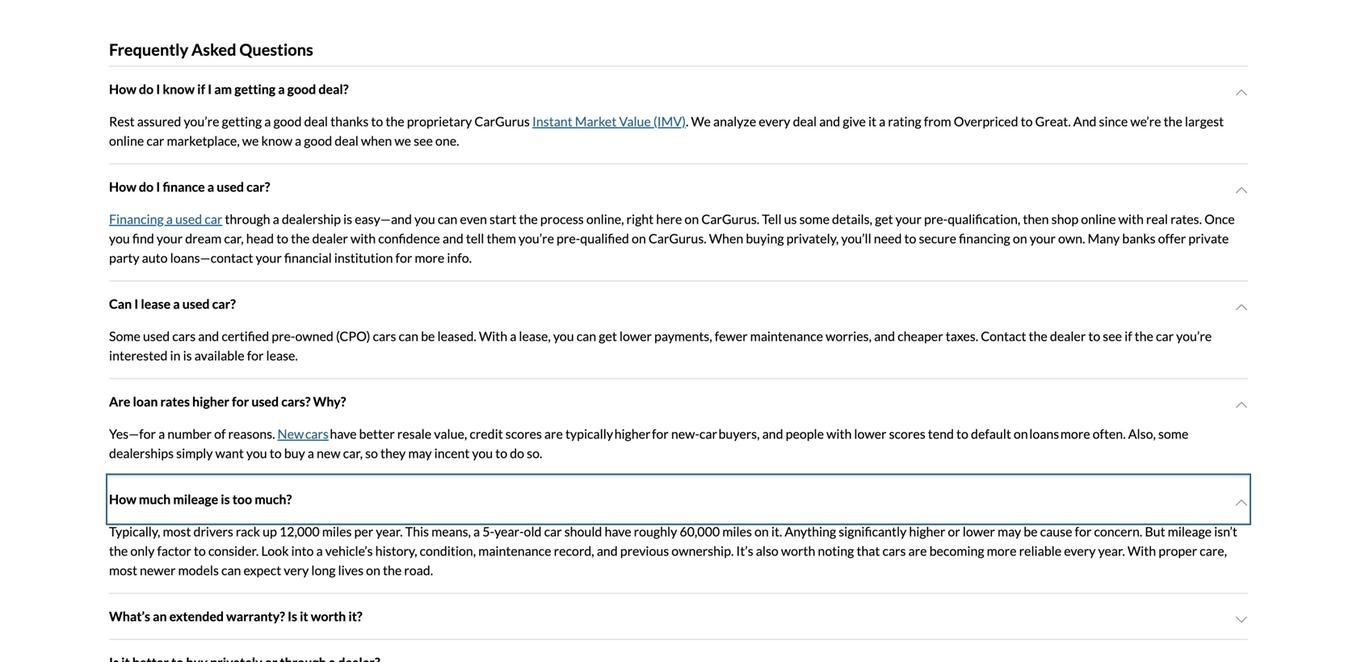 Task type: locate. For each thing, give the bounding box(es) containing it.
every right analyze
[[759, 113, 790, 129]]

be left the leased.
[[421, 328, 435, 344]]

significantly
[[839, 524, 907, 540]]

1 vertical spatial some
[[1158, 426, 1188, 442]]

2 how from the top
[[109, 179, 136, 195]]

cargurus. up when
[[701, 211, 759, 227]]

know down how do i know if i am getting a good deal?
[[261, 133, 292, 149]]

0 vertical spatial do
[[139, 81, 154, 97]]

with up banks
[[1118, 211, 1144, 227]]

0 vertical spatial year.
[[376, 524, 403, 540]]

0 horizontal spatial you're
[[184, 113, 219, 129]]

deal?
[[319, 81, 349, 97]]

most up factor
[[163, 524, 191, 540]]

privately,
[[786, 231, 839, 246]]

0 horizontal spatial be
[[421, 328, 435, 344]]

lease,
[[519, 328, 551, 344]]

have
[[330, 426, 357, 442], [605, 524, 631, 540]]

for right cause in the right bottom of the page
[[1075, 524, 1091, 540]]

on down then
[[1013, 231, 1027, 246]]

with
[[1118, 211, 1144, 227], [351, 231, 376, 246], [826, 426, 852, 442]]

0 horizontal spatial year.
[[376, 524, 403, 540]]

0 horizontal spatial have
[[330, 426, 357, 442]]

1 vertical spatial may
[[998, 524, 1021, 540]]

maintenance
[[750, 328, 823, 344], [478, 543, 551, 559]]

for
[[395, 250, 412, 266], [247, 348, 264, 363], [232, 394, 249, 410], [1075, 524, 1091, 540]]

chevron down image
[[1235, 184, 1248, 197], [1235, 301, 1248, 314]]

car inside . we analyze every deal and give it a rating from overpriced to great. and since we're the largest online car marketplace, we know a good deal when we see one.
[[146, 133, 164, 149]]

1 horizontal spatial maintenance
[[750, 328, 823, 344]]

mileage up drivers
[[173, 491, 218, 507]]

that
[[857, 543, 880, 559]]

lower right people
[[854, 426, 887, 442]]

lease
[[141, 296, 171, 312]]

lower inside some used cars and certified pre-owned (cpo) cars can be leased. with a lease, you can get lower payments, fewer maintenance worries, and cheaper taxes. contact the dealer to see if the car you're interested in is available for lease.
[[619, 328, 652, 344]]

dealer
[[312, 231, 348, 246], [1050, 328, 1086, 344]]

online up many at the top right of page
[[1081, 211, 1116, 227]]

1 vertical spatial do
[[139, 179, 154, 195]]

and left give
[[819, 113, 840, 129]]

previous
[[620, 543, 669, 559]]

cause
[[1040, 524, 1072, 540]]

0 vertical spatial have
[[330, 426, 357, 442]]

do left "so." on the bottom left
[[510, 445, 524, 461]]

0 horizontal spatial scores
[[505, 426, 542, 442]]

how inside dropdown button
[[109, 491, 136, 507]]

1 we from the left
[[242, 133, 259, 149]]

1 vertical spatial how
[[109, 179, 136, 195]]

what's an extended warranty? is it worth it?
[[109, 609, 362, 624]]

chevron down image inside how much mileage is too much? dropdown button
[[1235, 496, 1248, 509]]

used right lease
[[182, 296, 210, 312]]

may up 'reliable' at bottom
[[998, 524, 1021, 540]]

typically,
[[109, 524, 160, 540]]

higher
[[192, 394, 229, 410], [909, 524, 945, 540]]

be
[[421, 328, 435, 344], [1024, 524, 1038, 540]]

is left easy—and
[[343, 211, 352, 227]]

used up dream
[[175, 211, 202, 227]]

get up the need
[[875, 211, 893, 227]]

also
[[756, 543, 778, 559]]

1 scores from the left
[[505, 426, 542, 442]]

0 horizontal spatial is
[[183, 348, 192, 363]]

scores
[[505, 426, 542, 442], [889, 426, 925, 442]]

may
[[408, 445, 432, 461], [998, 524, 1021, 540]]

is left too
[[221, 491, 230, 507]]

how for how do i know if i am getting a good deal?
[[109, 81, 136, 97]]

see inside some used cars and certified pre-owned (cpo) cars can be leased. with a lease, you can get lower payments, fewer maintenance worries, and cheaper taxes. contact the dealer to see if the car you're interested in is available for lease.
[[1103, 328, 1122, 344]]

1 horizontal spatial dealer
[[1050, 328, 1086, 344]]

0 vertical spatial if
[[197, 81, 205, 97]]

used up interested on the bottom left of the page
[[143, 328, 170, 344]]

resale
[[397, 426, 431, 442]]

car, left so
[[343, 445, 363, 461]]

can inside typically, most drivers rack up 12,000 miles per year. this means, a 5-year-old car should have roughly 60,000 miles on it. anything significantly higher or lower may be cause for concern. but mileage isn't the only factor to consider. look into a vehicle's history, condition, maintenance record, and previous ownership. it's also worth noting that cars are becoming more reliable every year. with proper care, most newer models can expect very long lives on the road.
[[221, 563, 241, 578]]

for inside through a dealership is easy—and you can even start the process online, right here on cargurus. tell us some details, get your pre-qualification, then shop online with real rates. once you find your dream car, head to the dealer with confidence and tell them you're pre-qualified on cargurus. when buying privately, you'll need to secure financing on your own. many banks offer private party auto loans—contact your financial institution for more info.
[[395, 250, 412, 266]]

from
[[924, 113, 951, 129]]

1 chevron down image from the top
[[1235, 86, 1248, 99]]

is for mileage
[[221, 491, 230, 507]]

0 vertical spatial know
[[163, 81, 195, 97]]

1 vertical spatial see
[[1103, 328, 1122, 344]]

per
[[354, 524, 373, 540]]

worth
[[781, 543, 815, 559], [311, 609, 346, 624]]

need
[[874, 231, 902, 246]]

higher left or
[[909, 524, 945, 540]]

better
[[359, 426, 395, 442]]

0 horizontal spatial pre-
[[272, 328, 295, 344]]

deal left "thanks"
[[304, 113, 328, 129]]

0 vertical spatial is
[[343, 211, 352, 227]]

0 horizontal spatial miles
[[322, 524, 352, 540]]

1 horizontal spatial is
[[221, 491, 230, 507]]

lease.
[[266, 348, 298, 363]]

1 vertical spatial are
[[908, 543, 927, 559]]

we right marketplace,
[[242, 133, 259, 149]]

dream
[[185, 231, 222, 246]]

pre- up lease.
[[272, 328, 295, 344]]

1 horizontal spatial are
[[908, 543, 927, 559]]

mileage inside dropdown button
[[173, 491, 218, 507]]

you up party
[[109, 231, 130, 246]]

1 vertical spatial it
[[300, 609, 308, 624]]

1 chevron down image from the top
[[1235, 184, 1248, 197]]

1 horizontal spatial lower
[[854, 426, 887, 442]]

1 horizontal spatial with
[[826, 426, 852, 442]]

0 horizontal spatial if
[[197, 81, 205, 97]]

chevron down image
[[1235, 86, 1248, 99], [1235, 399, 1248, 412], [1235, 496, 1248, 509], [1235, 613, 1248, 626]]

some inside through a dealership is easy—and you can even start the process online, right here on cargurus. tell us some details, get your pre-qualification, then shop online with real rates. once you find your dream car, head to the dealer with confidence and tell them you're pre-qualified on cargurus. when buying privately, you'll need to secure financing on your own. many banks offer private party auto loans—contact your financial institution for more info.
[[799, 211, 830, 227]]

year-
[[494, 524, 524, 540]]

miles up it's at bottom right
[[722, 524, 752, 540]]

how do i know if i am getting a good deal?
[[109, 81, 349, 97]]

rest
[[109, 113, 135, 129]]

higher inside typically, most drivers rack up 12,000 miles per year. this means, a 5-year-old car should have roughly 60,000 miles on it. anything significantly higher or lower may be cause for concern. but mileage isn't the only factor to consider. look into a vehicle's history, condition, maintenance record, and previous ownership. it's also worth noting that cars are becoming more reliable every year. with proper care, most newer models can expect very long lives on the road.
[[909, 524, 945, 540]]

1 horizontal spatial you're
[[519, 231, 554, 246]]

1 vertical spatial every
[[1064, 543, 1096, 559]]

car? up certified
[[212, 296, 236, 312]]

new-
[[671, 426, 699, 442]]

warranty?
[[226, 609, 285, 624]]

chevron down image inside can i lease a used car? dropdown button
[[1235, 301, 1248, 314]]

with inside have better resale value, credit scores are typically higher for new-car buyers, and people with lower scores tend to default on loans more often. also, some dealerships simply want you to buy a new car, so they may incent you to do so.
[[826, 426, 852, 442]]

be up 'reliable' at bottom
[[1024, 524, 1038, 540]]

1 horizontal spatial mileage
[[1168, 524, 1212, 540]]

is inside through a dealership is easy—and you can even start the process online, right here on cargurus. tell us some details, get your pre-qualification, then shop online with real rates. once you find your dream car, head to the dealer with confidence and tell them you're pre-qualified on cargurus. when buying privately, you'll need to secure financing on your own. many banks offer private party auto loans—contact your financial institution for more info.
[[343, 211, 352, 227]]

do up "assured"
[[139, 81, 154, 97]]

1 horizontal spatial we
[[394, 133, 411, 149]]

we're
[[1130, 113, 1161, 129]]

1 miles from the left
[[322, 524, 352, 540]]

0 vertical spatial dealer
[[312, 231, 348, 246]]

2 horizontal spatial is
[[343, 211, 352, 227]]

1 vertical spatial most
[[109, 563, 137, 578]]

0 vertical spatial every
[[759, 113, 790, 129]]

1 vertical spatial have
[[605, 524, 631, 540]]

1 horizontal spatial every
[[1064, 543, 1096, 559]]

isn't
[[1214, 524, 1237, 540]]

2 chevron down image from the top
[[1235, 301, 1248, 314]]

(imv)
[[653, 113, 686, 129]]

car,
[[224, 231, 244, 246], [343, 445, 363, 461]]

reliable
[[1019, 543, 1062, 559]]

deal down "thanks"
[[335, 133, 358, 149]]

0 horizontal spatial dealer
[[312, 231, 348, 246]]

a inside through a dealership is easy—and you can even start the process online, right here on cargurus. tell us some details, get your pre-qualification, then shop online with real rates. once you find your dream car, head to the dealer with confidence and tell them you're pre-qualified on cargurus. when buying privately, you'll need to secure financing on your own. many banks offer private party auto loans—contact your financial institution for more info.
[[273, 211, 279, 227]]

1 vertical spatial maintenance
[[478, 543, 551, 559]]

road.
[[404, 563, 433, 578]]

year. up "history,"
[[376, 524, 403, 540]]

head
[[246, 231, 274, 246]]

for down confidence
[[395, 250, 412, 266]]

1 vertical spatial you're
[[519, 231, 554, 246]]

3 how from the top
[[109, 491, 136, 507]]

marketplace,
[[167, 133, 240, 149]]

1 horizontal spatial see
[[1103, 328, 1122, 344]]

0 vertical spatial see
[[414, 133, 433, 149]]

1 vertical spatial mileage
[[1168, 524, 1212, 540]]

online
[[109, 133, 144, 149], [1081, 211, 1116, 227]]

0 vertical spatial car?
[[246, 179, 270, 195]]

1 horizontal spatial worth
[[781, 543, 815, 559]]

incent
[[434, 445, 470, 461]]

party
[[109, 250, 139, 266]]

good left deal?
[[287, 81, 316, 97]]

car, inside through a dealership is easy—and you can even start the process online, right here on cargurus. tell us some details, get your pre-qualification, then shop online with real rates. once you find your dream car, head to the dealer with confidence and tell them you're pre-qualified on cargurus. when buying privately, you'll need to secure financing on your own. many banks offer private party auto loans—contact your financial institution for more info.
[[224, 231, 244, 246]]

car? up through
[[246, 179, 270, 195]]

have up new
[[330, 426, 357, 442]]

i right can
[[134, 296, 138, 312]]

we down rest assured you're getting a good deal thanks to the proprietary cargurus instant market value (imv)
[[394, 133, 411, 149]]

with right people
[[826, 426, 852, 442]]

when
[[709, 231, 743, 246]]

have inside typically, most drivers rack up 12,000 miles per year. this means, a 5-year-old car should have roughly 60,000 miles on it. anything significantly higher or lower may be cause for concern. but mileage isn't the only factor to consider. look into a vehicle's history, condition, maintenance record, and previous ownership. it's also worth noting that cars are becoming more reliable every year. with proper care, most newer models can expect very long lives on the road.
[[605, 524, 631, 540]]

asked
[[191, 40, 236, 59]]

the
[[386, 113, 404, 129], [1164, 113, 1182, 129], [519, 211, 538, 227], [291, 231, 310, 246], [1029, 328, 1047, 344], [1135, 328, 1153, 344], [109, 543, 128, 559], [383, 563, 402, 578]]

1 horizontal spatial some
[[1158, 426, 1188, 442]]

dealer inside some used cars and certified pre-owned (cpo) cars can be leased. with a lease, you can get lower payments, fewer maintenance worries, and cheaper taxes. contact the dealer to see if the car you're interested in is available for lease.
[[1050, 328, 1086, 344]]

yes—for
[[109, 426, 156, 442]]

some right also,
[[1158, 426, 1188, 442]]

maintenance down year-
[[478, 543, 551, 559]]

0 horizontal spatial lower
[[619, 328, 652, 344]]

1 horizontal spatial be
[[1024, 524, 1038, 540]]

scores up "so." on the bottom left
[[505, 426, 542, 442]]

a left 5-
[[473, 524, 480, 540]]

car buyers,
[[699, 426, 760, 442]]

largest
[[1185, 113, 1224, 129]]

4 chevron down image from the top
[[1235, 613, 1248, 626]]

maintenance inside some used cars and certified pre-owned (cpo) cars can be leased. with a lease, you can get lower payments, fewer maintenance worries, and cheaper taxes. contact the dealer to see if the car you're interested in is available for lease.
[[750, 328, 823, 344]]

are inside typically, most drivers rack up 12,000 miles per year. this means, a 5-year-old car should have roughly 60,000 miles on it. anything significantly higher or lower may be cause for concern. but mileage isn't the only factor to consider. look into a vehicle's history, condition, maintenance record, and previous ownership. it's also worth noting that cars are becoming more reliable every year. with proper care, most newer models can expect very long lives on the road.
[[908, 543, 927, 559]]

0 vertical spatial are
[[544, 426, 563, 442]]

fewer
[[715, 328, 748, 344]]

great.
[[1035, 113, 1071, 129]]

some up privately,
[[799, 211, 830, 227]]

car, inside have better resale value, credit scores are typically higher for new-car buyers, and people with lower scores tend to default on loans more often. also, some dealerships simply want you to buy a new car, so they may incent you to do so.
[[343, 445, 363, 461]]

1 horizontal spatial most
[[163, 524, 191, 540]]

with up institution
[[351, 231, 376, 246]]

can down consider.
[[221, 563, 241, 578]]

maintenance inside typically, most drivers rack up 12,000 miles per year. this means, a 5-year-old car should have roughly 60,000 miles on it. anything significantly higher or lower may be cause for concern. but mileage isn't the only factor to consider. look into a vehicle's history, condition, maintenance record, and previous ownership. it's also worth noting that cars are becoming more reliable every year. with proper care, most newer models can expect very long lives on the road.
[[478, 543, 551, 559]]

know inside . we analyze every deal and give it a rating from overpriced to great. and since we're the largest online car marketplace, we know a good deal when we see one.
[[261, 133, 292, 149]]

0 horizontal spatial mileage
[[173, 491, 218, 507]]

1 vertical spatial more
[[987, 543, 1017, 559]]

with inside some used cars and certified pre-owned (cpo) cars can be leased. with a lease, you can get lower payments, fewer maintenance worries, and cheaper taxes. contact the dealer to see if the car you're interested in is available for lease.
[[479, 328, 507, 344]]

be inside some used cars and certified pre-owned (cpo) cars can be leased. with a lease, you can get lower payments, fewer maintenance worries, and cheaper taxes. contact the dealer to see if the car you're interested in is available for lease.
[[421, 328, 435, 344]]

you right lease,
[[553, 328, 574, 344]]

can left the leased.
[[399, 328, 418, 344]]

scores left tend
[[889, 426, 925, 442]]

an
[[153, 609, 167, 624]]

0 horizontal spatial higher
[[192, 394, 229, 410]]

0 vertical spatial higher
[[192, 394, 229, 410]]

2 horizontal spatial deal
[[793, 113, 817, 129]]

0 vertical spatial with
[[1118, 211, 1144, 227]]

is inside some used cars and certified pre-owned (cpo) cars can be leased. with a lease, you can get lower payments, fewer maintenance worries, and cheaper taxes. contact the dealer to see if the car you're interested in is available for lease.
[[183, 348, 192, 363]]

1 vertical spatial be
[[1024, 524, 1038, 540]]

for up reasons.
[[232, 394, 249, 410]]

deal left give
[[793, 113, 817, 129]]

rest assured you're getting a good deal thanks to the proprietary cargurus instant market value (imv)
[[109, 113, 686, 129]]

are inside have better resale value, credit scores are typically higher for new-car buyers, and people with lower scores tend to default on loans more often. also, some dealerships simply want you to buy a new car, so they may incent you to do so.
[[544, 426, 563, 442]]

mileage up proper
[[1168, 524, 1212, 540]]

2 chevron down image from the top
[[1235, 399, 1248, 412]]

may inside typically, most drivers rack up 12,000 miles per year. this means, a 5-year-old car should have roughly 60,000 miles on it. anything significantly higher or lower may be cause for concern. but mileage isn't the only factor to consider. look into a vehicle's history, condition, maintenance record, and previous ownership. it's also worth noting that cars are becoming more reliable every year. with proper care, most newer models can expect very long lives on the road.
[[998, 524, 1021, 540]]

lower right or
[[963, 524, 995, 540]]

can inside through a dealership is easy—and you can even start the process online, right here on cargurus. tell us some details, get your pre-qualification, then shop online with real rates. once you find your dream car, head to the dealer with confidence and tell them you're pre-qualified on cargurus. when buying privately, you'll need to secure financing on your own. many banks offer private party auto loans—contact your financial institution for more info.
[[438, 211, 457, 227]]

getting down how do i know if i am getting a good deal?
[[222, 113, 262, 129]]

may down resale
[[408, 445, 432, 461]]

do up the financing
[[139, 179, 154, 195]]

can i lease a used car?
[[109, 296, 236, 312]]

you down reasons.
[[246, 445, 267, 461]]

1 how from the top
[[109, 81, 136, 97]]

cars?
[[281, 394, 311, 410]]

often.
[[1093, 426, 1126, 442]]

2 vertical spatial do
[[510, 445, 524, 461]]

more
[[415, 250, 444, 266], [987, 543, 1017, 559]]

is inside dropdown button
[[221, 491, 230, 507]]

worth down anything
[[781, 543, 815, 559]]

am
[[214, 81, 232, 97]]

means,
[[431, 524, 471, 540]]

then
[[1023, 211, 1049, 227]]

are loan rates higher for used cars? why? button
[[109, 379, 1248, 424]]

worth left it?
[[311, 609, 346, 624]]

used
[[217, 179, 244, 195], [175, 211, 202, 227], [182, 296, 210, 312], [143, 328, 170, 344], [251, 394, 279, 410]]

0 vertical spatial some
[[799, 211, 830, 227]]

1 horizontal spatial get
[[875, 211, 893, 227]]

0 horizontal spatial some
[[799, 211, 830, 227]]

rating
[[888, 113, 921, 129]]

online down rest
[[109, 133, 144, 149]]

2 vertical spatial how
[[109, 491, 136, 507]]

0 horizontal spatial deal
[[304, 113, 328, 129]]

0 horizontal spatial car,
[[224, 231, 244, 246]]

2 vertical spatial good
[[304, 133, 332, 149]]

thanks
[[330, 113, 369, 129]]

cars up in
[[172, 328, 196, 344]]

is right in
[[183, 348, 192, 363]]

used inside "dropdown button"
[[251, 394, 279, 410]]

chevron down image inside are loan rates higher for used cars? why? "dropdown button"
[[1235, 399, 1248, 412]]

cars right that
[[882, 543, 906, 559]]

0 horizontal spatial know
[[163, 81, 195, 97]]

miles up vehicle's
[[322, 524, 352, 540]]

a up head
[[273, 211, 279, 227]]

1 horizontal spatial online
[[1081, 211, 1116, 227]]

more inside through a dealership is easy—and you can even start the process online, right here on cargurus. tell us some details, get your pre-qualification, then shop online with real rates. once you find your dream car, head to the dealer with confidence and tell them you're pre-qualified on cargurus. when buying privately, you'll need to secure financing on your own. many banks offer private party auto loans—contact your financial institution for more info.
[[415, 250, 444, 266]]

1 vertical spatial year.
[[1098, 543, 1125, 559]]

the inside . we analyze every deal and give it a rating from overpriced to great. and since we're the largest online car marketplace, we know a good deal when we see one.
[[1164, 113, 1182, 129]]

0 vertical spatial be
[[421, 328, 435, 344]]

how do i finance a used car? button
[[109, 164, 1248, 210]]

how up rest
[[109, 81, 136, 97]]

2 vertical spatial is
[[221, 491, 230, 507]]

is
[[343, 211, 352, 227], [183, 348, 192, 363], [221, 491, 230, 507]]

it right is
[[300, 609, 308, 624]]

1 horizontal spatial more
[[987, 543, 1017, 559]]

we
[[242, 133, 259, 149], [394, 133, 411, 149]]

dealer right contact
[[1050, 328, 1086, 344]]

car inside some used cars and certified pre-owned (cpo) cars can be leased. with a lease, you can get lower payments, fewer maintenance worries, and cheaper taxes. contact the dealer to see if the car you're interested in is available for lease.
[[1156, 328, 1174, 344]]

chevron down image for rest assured you're getting a good deal thanks to the proprietary cargurus
[[1235, 86, 1248, 99]]

dealerships
[[109, 445, 174, 461]]

chevron down image inside how do i know if i am getting a good deal? dropdown button
[[1235, 86, 1248, 99]]

rack
[[236, 524, 260, 540]]

0 vertical spatial most
[[163, 524, 191, 540]]

models
[[178, 563, 219, 578]]

2 vertical spatial lower
[[963, 524, 995, 540]]

lower left payments,
[[619, 328, 652, 344]]

get inside through a dealership is easy—and you can even start the process online, right here on cargurus. tell us some details, get your pre-qualification, then shop online with real rates. once you find your dream car, head to the dealer with confidence and tell them you're pre-qualified on cargurus. when buying privately, you'll need to secure financing on your own. many banks offer private party auto loans—contact your financial institution for more info.
[[875, 211, 893, 227]]

1 vertical spatial car,
[[343, 445, 363, 461]]

with right the leased.
[[479, 328, 507, 344]]

for down certified
[[247, 348, 264, 363]]

miles
[[322, 524, 352, 540], [722, 524, 752, 540]]

info.
[[447, 250, 472, 266]]

dealership
[[282, 211, 341, 227]]

chevron down image for typically, most drivers rack up 12,000 miles per year. this means, a 5-year-old car should have roughly 60,000 miles on it. anything significantly higher or lower may be cause for concern. but mileage isn't the only factor to consider. look into a vehicle's history, condition, maintenance record, and previous ownership. it's also worth noting that cars are becoming more reliable every year. with proper care, most newer models can expect very long lives on the road.
[[1235, 496, 1248, 509]]

0 horizontal spatial cars
[[172, 328, 196, 344]]

cars right the (cpo)
[[373, 328, 396, 344]]

good left "thanks"
[[273, 113, 302, 129]]

a right buy
[[308, 445, 314, 461]]

2 horizontal spatial with
[[1118, 211, 1144, 227]]

chevron down image for how do i finance a used car?
[[1235, 184, 1248, 197]]

0 horizontal spatial get
[[599, 328, 617, 344]]

private
[[1188, 231, 1229, 246]]

1 vertical spatial cargurus.
[[648, 231, 707, 246]]

becoming
[[929, 543, 984, 559]]

getting inside dropdown button
[[234, 81, 276, 97]]

every down cause in the right bottom of the page
[[1064, 543, 1096, 559]]

3 chevron down image from the top
[[1235, 496, 1248, 509]]

mileage
[[173, 491, 218, 507], [1168, 524, 1212, 540]]

see
[[414, 133, 433, 149], [1103, 328, 1122, 344]]

1 vertical spatial lower
[[854, 426, 887, 442]]

more left 'reliable' at bottom
[[987, 543, 1017, 559]]

on right lives at the left bottom of page
[[366, 563, 380, 578]]

0 vertical spatial online
[[109, 133, 144, 149]]

1 vertical spatial know
[[261, 133, 292, 149]]

and inside typically, most drivers rack up 12,000 miles per year. this means, a 5-year-old car should have roughly 60,000 miles on it. anything significantly higher or lower may be cause for concern. but mileage isn't the only factor to consider. look into a vehicle's history, condition, maintenance record, and previous ownership. it's also worth noting that cars are becoming more reliable every year. with proper care, most newer models can expect very long lives on the road.
[[597, 543, 618, 559]]

higher inside are loan rates higher for used cars? why? "dropdown button"
[[192, 394, 229, 410]]

how for how do i finance a used car?
[[109, 179, 136, 195]]

higher up yes—for a number of reasons. new cars
[[192, 394, 229, 410]]

0 horizontal spatial car?
[[212, 296, 236, 312]]

1 vertical spatial if
[[1124, 328, 1132, 344]]

assured
[[137, 113, 181, 129]]

2 vertical spatial you're
[[1176, 328, 1212, 344]]

how
[[109, 81, 136, 97], [109, 179, 136, 195], [109, 491, 136, 507]]

0 horizontal spatial see
[[414, 133, 433, 149]]

offer
[[1158, 231, 1186, 246]]

and left people
[[762, 426, 783, 442]]

0 vertical spatial chevron down image
[[1235, 184, 1248, 197]]

through
[[225, 211, 270, 227]]

get right lease,
[[599, 328, 617, 344]]

it inside what's an extended warranty? is it worth it? dropdown button
[[300, 609, 308, 624]]

maintenance right fewer
[[750, 328, 823, 344]]

1 vertical spatial online
[[1081, 211, 1116, 227]]

easy—and
[[355, 211, 412, 227]]

a down how do i know if i am getting a good deal?
[[264, 113, 271, 129]]

pre- inside some used cars and certified pre-owned (cpo) cars can be leased. with a lease, you can get lower payments, fewer maintenance worries, and cheaper taxes. contact the dealer to see if the car you're interested in is available for lease.
[[272, 328, 295, 344]]

it inside . we analyze every deal and give it a rating from overpriced to great. and since we're the largest online car marketplace, we know a good deal when we see one.
[[868, 113, 876, 129]]

a left number at left
[[158, 426, 165, 442]]

0 horizontal spatial worth
[[311, 609, 346, 624]]

on right here
[[685, 211, 699, 227]]

very
[[284, 563, 309, 578]]

do for finance
[[139, 179, 154, 195]]

0 vertical spatial may
[[408, 445, 432, 461]]

used left cars?
[[251, 394, 279, 410]]

1 horizontal spatial may
[[998, 524, 1021, 540]]

how do i know if i am getting a good deal? button
[[109, 67, 1248, 112]]

1 horizontal spatial if
[[1124, 328, 1132, 344]]

can right lease,
[[576, 328, 596, 344]]

more inside typically, most drivers rack up 12,000 miles per year. this means, a 5-year-old car should have roughly 60,000 miles on it. anything significantly higher or lower may be cause for concern. but mileage isn't the only factor to consider. look into a vehicle's history, condition, maintenance record, and previous ownership. it's also worth noting that cars are becoming more reliable every year. with proper care, most newer models can expect very long lives on the road.
[[987, 543, 1017, 559]]

0 vertical spatial more
[[415, 250, 444, 266]]

2 vertical spatial with
[[826, 426, 852, 442]]

.
[[686, 113, 689, 129]]

is for dealership
[[343, 211, 352, 227]]

good down "thanks"
[[304, 133, 332, 149]]

5-
[[482, 524, 494, 540]]

chevron down image inside how do i finance a used car? dropdown button
[[1235, 184, 1248, 197]]

do inside have better resale value, credit scores are typically higher for new-car buyers, and people with lower scores tend to default on loans more often. also, some dealerships simply want you to buy a new car, so they may incent you to do so.
[[510, 445, 524, 461]]

1 vertical spatial get
[[599, 328, 617, 344]]

1 vertical spatial car?
[[212, 296, 236, 312]]

a left when
[[295, 133, 301, 149]]



Task type: vqa. For each thing, say whether or not it's contained in the screenshot.
if to the left
yes



Task type: describe. For each thing, give the bounding box(es) containing it.
a inside have better resale value, credit scores are typically higher for new-car buyers, and people with lower scores tend to default on loans more often. also, some dealerships simply want you to buy a new car, so they may incent you to do so.
[[308, 445, 314, 461]]

to inside some used cars and certified pre-owned (cpo) cars can be leased. with a lease, you can get lower payments, fewer maintenance worries, and cheaper taxes. contact the dealer to see if the car you're interested in is available for lease.
[[1088, 328, 1100, 344]]

are loan rates higher for used cars? why?
[[109, 394, 346, 410]]

proper
[[1158, 543, 1197, 559]]

how do i finance a used car?
[[109, 179, 270, 195]]

worries,
[[826, 328, 872, 344]]

you up confidence
[[414, 211, 435, 227]]

loans—contact
[[170, 250, 253, 266]]

new cars link
[[277, 426, 329, 442]]

typically, most drivers rack up 12,000 miles per year. this means, a 5-year-old car should have roughly 60,000 miles on it. anything significantly higher or lower may be cause for concern. but mileage isn't the only factor to consider. look into a vehicle's history, condition, maintenance record, and previous ownership. it's also worth noting that cars are becoming more reliable every year. with proper care, most newer models can expect very long lives on the road.
[[109, 524, 1237, 578]]

if inside dropdown button
[[197, 81, 205, 97]]

a left rating
[[879, 113, 885, 129]]

have better resale value, credit scores are typically higher for new-car buyers, and people with lower scores tend to default on loans more often. also, some dealerships simply want you to buy a new car, so they may incent you to do so.
[[109, 426, 1188, 461]]

0 horizontal spatial most
[[109, 563, 137, 578]]

financial
[[284, 250, 332, 266]]

on left it.
[[754, 524, 769, 540]]

up
[[263, 524, 277, 540]]

dealer inside through a dealership is easy—and you can even start the process online, right here on cargurus. tell us some details, get your pre-qualification, then shop online with real rates. once you find your dream car, head to the dealer with confidence and tell them you're pre-qualified on cargurus. when buying privately, you'll need to secure financing on your own. many banks offer private party auto loans—contact your financial institution for more info.
[[312, 231, 348, 246]]

a right the financing
[[166, 211, 173, 227]]

frequently
[[109, 40, 188, 59]]

you down credit on the left
[[472, 445, 493, 461]]

start
[[489, 211, 516, 227]]

proprietary
[[407, 113, 472, 129]]

cars inside typically, most drivers rack up 12,000 miles per year. this means, a 5-year-old car should have roughly 60,000 miles on it. anything significantly higher or lower may be cause for concern. but mileage isn't the only factor to consider. look into a vehicle's history, condition, maintenance record, and previous ownership. it's also worth noting that cars are becoming more reliable every year. with proper care, most newer models can expect very long lives on the road.
[[882, 543, 906, 559]]

frequently asked questions
[[109, 40, 313, 59]]

you inside some used cars and certified pre-owned (cpo) cars can be leased. with a lease, you can get lower payments, fewer maintenance worries, and cheaper taxes. contact the dealer to see if the car you're interested in is available for lease.
[[553, 328, 574, 344]]

get inside some used cars and certified pre-owned (cpo) cars can be leased. with a lease, you can get lower payments, fewer maintenance worries, and cheaper taxes. contact the dealer to see if the car you're interested in is available for lease.
[[599, 328, 617, 344]]

new cars
[[277, 426, 329, 442]]

for inside are loan rates higher for used cars? why? "dropdown button"
[[232, 394, 249, 410]]

worth inside dropdown button
[[311, 609, 346, 624]]

used up through
[[217, 179, 244, 195]]

chevron down image inside what's an extended warranty? is it worth it? dropdown button
[[1235, 613, 1248, 626]]

we
[[691, 113, 711, 129]]

a right into
[[316, 543, 323, 559]]

in
[[170, 348, 181, 363]]

1 horizontal spatial cars
[[373, 328, 396, 344]]

auto
[[142, 250, 168, 266]]

every inside typically, most drivers rack up 12,000 miles per year. this means, a 5-year-old car should have roughly 60,000 miles on it. anything significantly higher or lower may be cause for concern. but mileage isn't the only factor to consider. look into a vehicle's history, condition, maintenance record, and previous ownership. it's also worth noting that cars are becoming more reliable every year. with proper care, most newer models can expect very long lives on the road.
[[1064, 543, 1096, 559]]

your up the need
[[896, 211, 922, 227]]

know inside how do i know if i am getting a good deal? dropdown button
[[163, 81, 195, 97]]

a right lease
[[173, 296, 180, 312]]

typically higher for
[[565, 426, 669, 442]]

give
[[843, 113, 866, 129]]

one.
[[435, 133, 459, 149]]

chevron down image for yes—for a number of reasons.
[[1235, 399, 1248, 412]]

and inside . we analyze every deal and give it a rating from overpriced to great. and since we're the largest online car marketplace, we know a good deal when we see one.
[[819, 113, 840, 129]]

and inside have better resale value, credit scores are typically higher for new-car buyers, and people with lower scores tend to default on loans more often. also, some dealerships simply want you to buy a new car, so they may incent you to do so.
[[762, 426, 783, 442]]

every inside . we analyze every deal and give it a rating from overpriced to great. and since we're the largest online car marketplace, we know a good deal when we see one.
[[759, 113, 790, 129]]

old
[[524, 524, 542, 540]]

and left cheaper
[[874, 328, 895, 344]]

good inside dropdown button
[[287, 81, 316, 97]]

2 scores from the left
[[889, 426, 925, 442]]

instant market value (imv) link
[[532, 113, 686, 129]]

i left finance
[[156, 179, 160, 195]]

once
[[1204, 211, 1235, 227]]

1 vertical spatial with
[[351, 231, 376, 246]]

long
[[311, 563, 336, 578]]

i left "am"
[[208, 81, 212, 97]]

concern.
[[1094, 524, 1142, 540]]

2 horizontal spatial pre-
[[924, 211, 948, 227]]

or
[[948, 524, 960, 540]]

people
[[786, 426, 824, 442]]

mileage inside typically, most drivers rack up 12,000 miles per year. this means, a 5-year-old car should have roughly 60,000 miles on it. anything significantly higher or lower may be cause for concern. but mileage isn't the only factor to consider. look into a vehicle's history, condition, maintenance record, and previous ownership. it's also worth noting that cars are becoming more reliable every year. with proper care, most newer models can expect very long lives on the road.
[[1168, 524, 1212, 540]]

value,
[[434, 426, 467, 442]]

chevron down image for can i lease a used car?
[[1235, 301, 1248, 314]]

1 horizontal spatial deal
[[335, 133, 358, 149]]

and inside through a dealership is easy—and you can even start the process online, right here on cargurus. tell us some details, get your pre-qualification, then shop online with real rates. once you find your dream car, head to the dealer with confidence and tell them you're pre-qualified on cargurus. when buying privately, you'll need to secure financing on your own. many banks offer private party auto loans—contact your financial institution for more info.
[[442, 231, 463, 246]]

tell
[[762, 211, 782, 227]]

used inside some used cars and certified pre-owned (cpo) cars can be leased. with a lease, you can get lower payments, fewer maintenance worries, and cheaper taxes. contact the dealer to see if the car you're interested in is available for lease.
[[143, 328, 170, 344]]

it.
[[771, 524, 782, 540]]

a right finance
[[207, 179, 214, 195]]

consider.
[[208, 543, 259, 559]]

2 miles from the left
[[722, 524, 752, 540]]

why?
[[313, 394, 346, 410]]

your down financing a used car
[[157, 231, 183, 246]]

want
[[215, 445, 244, 461]]

so.
[[527, 445, 542, 461]]

0 vertical spatial cargurus.
[[701, 211, 759, 227]]

on loans more
[[1014, 426, 1090, 442]]

newer
[[140, 563, 176, 578]]

this
[[405, 524, 429, 540]]

0 vertical spatial you're
[[184, 113, 219, 129]]

i up "assured"
[[156, 81, 160, 97]]

see inside . we analyze every deal and give it a rating from overpriced to great. and since we're the largest online car marketplace, we know a good deal when we see one.
[[414, 133, 433, 149]]

secure
[[919, 231, 956, 246]]

history,
[[375, 543, 417, 559]]

market
[[575, 113, 617, 129]]

if inside some used cars and certified pre-owned (cpo) cars can be leased. with a lease, you can get lower payments, fewer maintenance worries, and cheaper taxes. contact the dealer to see if the car you're interested in is available for lease.
[[1124, 328, 1132, 344]]

car inside typically, most drivers rack up 12,000 miles per year. this means, a 5-year-old car should have roughly 60,000 miles on it. anything significantly higher or lower may be cause for concern. but mileage isn't the only factor to consider. look into a vehicle's history, condition, maintenance record, and previous ownership. it's also worth noting that cars are becoming more reliable every year. with proper care, most newer models can expect very long lives on the road.
[[544, 524, 562, 540]]

loan
[[133, 394, 158, 410]]

leased.
[[437, 328, 476, 344]]

60,000
[[680, 524, 720, 540]]

institution
[[334, 250, 393, 266]]

you're inside some used cars and certified pre-owned (cpo) cars can be leased. with a lease, you can get lower payments, fewer maintenance worries, and cheaper taxes. contact the dealer to see if the car you're interested in is available for lease.
[[1176, 328, 1212, 344]]

1 horizontal spatial pre-
[[557, 231, 580, 246]]

ownership.
[[671, 543, 734, 559]]

shop
[[1051, 211, 1078, 227]]

for inside some used cars and certified pre-owned (cpo) cars can be leased. with a lease, you can get lower payments, fewer maintenance worries, and cheaper taxes. contact the dealer to see if the car you're interested in is available for lease.
[[247, 348, 264, 363]]

anything
[[785, 524, 836, 540]]

vehicle's
[[325, 543, 373, 559]]

for inside typically, most drivers rack up 12,000 miles per year. this means, a 5-year-old car should have roughly 60,000 miles on it. anything significantly higher or lower may be cause for concern. but mileage isn't the only factor to consider. look into a vehicle's history, condition, maintenance record, and previous ownership. it's also worth noting that cars are becoming more reliable every year. with proper care, most newer models can expect very long lives on the road.
[[1075, 524, 1091, 540]]

to inside typically, most drivers rack up 12,000 miles per year. this means, a 5-year-old car should have roughly 60,000 miles on it. anything significantly higher or lower may be cause for concern. but mileage isn't the only factor to consider. look into a vehicle's history, condition, maintenance record, and previous ownership. it's also worth noting that cars are becoming more reliable every year. with proper care, most newer models can expect very long lives on the road.
[[194, 543, 206, 559]]

even
[[460, 211, 487, 227]]

cargurus
[[474, 113, 530, 129]]

your down head
[[256, 250, 282, 266]]

1 vertical spatial good
[[273, 113, 302, 129]]

can i lease a used car? button
[[109, 281, 1248, 327]]

so
[[365, 445, 378, 461]]

buying
[[746, 231, 784, 246]]

with inside typically, most drivers rack up 12,000 miles per year. this means, a 5-year-old car should have roughly 60,000 miles on it. anything significantly higher or lower may be cause for concern. but mileage isn't the only factor to consider. look into a vehicle's history, condition, maintenance record, and previous ownership. it's also worth noting that cars are becoming more reliable every year. with proper care, most newer models can expect very long lives on the road.
[[1128, 543, 1156, 559]]

2 we from the left
[[394, 133, 411, 149]]

your down then
[[1030, 231, 1056, 246]]

qualified
[[580, 231, 629, 246]]

of
[[214, 426, 226, 442]]

do for know
[[139, 81, 154, 97]]

when
[[361, 133, 392, 149]]

some inside have better resale value, credit scores are typically higher for new-car buyers, and people with lower scores tend to default on loans more often. also, some dealerships simply want you to buy a new car, so they may incent you to do so.
[[1158, 426, 1188, 442]]

you're inside through a dealership is easy—and you can even start the process online, right here on cargurus. tell us some details, get your pre-qualification, then shop online with real rates. once you find your dream car, head to the dealer with confidence and tell them you're pre-qualified on cargurus. when buying privately, you'll need to secure financing on your own. many banks offer private party auto loans—contact your financial institution for more info.
[[519, 231, 554, 246]]

default
[[971, 426, 1011, 442]]

what's an extended warranty? is it worth it? button
[[109, 594, 1248, 639]]

number
[[167, 426, 212, 442]]

since
[[1099, 113, 1128, 129]]

be inside typically, most drivers rack up 12,000 miles per year. this means, a 5-year-old car should have roughly 60,000 miles on it. anything significantly higher or lower may be cause for concern. but mileage isn't the only factor to consider. look into a vehicle's history, condition, maintenance record, and previous ownership. it's also worth noting that cars are becoming more reliable every year. with proper care, most newer models can expect very long lives on the road.
[[1024, 524, 1038, 540]]

owned
[[295, 328, 333, 344]]

a inside some used cars and certified pre-owned (cpo) cars can be leased. with a lease, you can get lower payments, fewer maintenance worries, and cheaper taxes. contact the dealer to see if the car you're interested in is available for lease.
[[510, 328, 516, 344]]

to inside . we analyze every deal and give it a rating from overpriced to great. and since we're the largest online car marketplace, we know a good deal when we see one.
[[1021, 113, 1033, 129]]

credit
[[470, 426, 503, 442]]

financing a used car
[[109, 211, 222, 227]]

instant
[[532, 113, 572, 129]]

it's
[[736, 543, 753, 559]]

interested
[[109, 348, 168, 363]]

good inside . we analyze every deal and give it a rating from overpriced to great. and since we're the largest online car marketplace, we know a good deal when we see one.
[[304, 133, 332, 149]]

and up available
[[198, 328, 219, 344]]

have inside have better resale value, credit scores are typically higher for new-car buyers, and people with lower scores tend to default on loans more often. also, some dealerships simply want you to buy a new car, so they may incent you to do so.
[[330, 426, 357, 442]]

lower inside have better resale value, credit scores are typically higher for new-car buyers, and people with lower scores tend to default on loans more often. also, some dealerships simply want you to buy a new car, so they may incent you to do so.
[[854, 426, 887, 442]]

worth inside typically, most drivers rack up 12,000 miles per year. this means, a 5-year-old car should have roughly 60,000 miles on it. anything significantly higher or lower may be cause for concern. but mileage isn't the only factor to consider. look into a vehicle's history, condition, maintenance record, and previous ownership. it's also worth noting that cars are becoming more reliable every year. with proper care, most newer models can expect very long lives on the road.
[[781, 543, 815, 559]]

noting
[[818, 543, 854, 559]]

lower inside typically, most drivers rack up 12,000 miles per year. this means, a 5-year-old car should have roughly 60,000 miles on it. anything significantly higher or lower may be cause for concern. but mileage isn't the only factor to consider. look into a vehicle's history, condition, maintenance record, and previous ownership. it's also worth noting that cars are becoming more reliable every year. with proper care, most newer models can expect very long lives on the road.
[[963, 524, 995, 540]]

available
[[194, 348, 244, 363]]

roughly
[[634, 524, 677, 540]]

a down questions
[[278, 81, 285, 97]]

own.
[[1058, 231, 1085, 246]]

online inside through a dealership is easy—and you can even start the process online, right here on cargurus. tell us some details, get your pre-qualification, then shop online with real rates. once you find your dream car, head to the dealer with confidence and tell them you're pre-qualified on cargurus. when buying privately, you'll need to secure financing on your own. many banks offer private party auto loans—contact your financial institution for more info.
[[1081, 211, 1116, 227]]

on down right
[[632, 231, 646, 246]]

1 vertical spatial getting
[[222, 113, 262, 129]]

drivers
[[193, 524, 233, 540]]

online inside . we analyze every deal and give it a rating from overpriced to great. and since we're the largest online car marketplace, we know a good deal when we see one.
[[109, 133, 144, 149]]

simply
[[176, 445, 213, 461]]

how for how much mileage is too much?
[[109, 491, 136, 507]]

may inside have better resale value, credit scores are typically higher for new-car buyers, and people with lower scores tend to default on loans more often. also, some dealerships simply want you to buy a new car, so they may incent you to do so.
[[408, 445, 432, 461]]

condition,
[[420, 543, 476, 559]]

finance
[[163, 179, 205, 195]]



